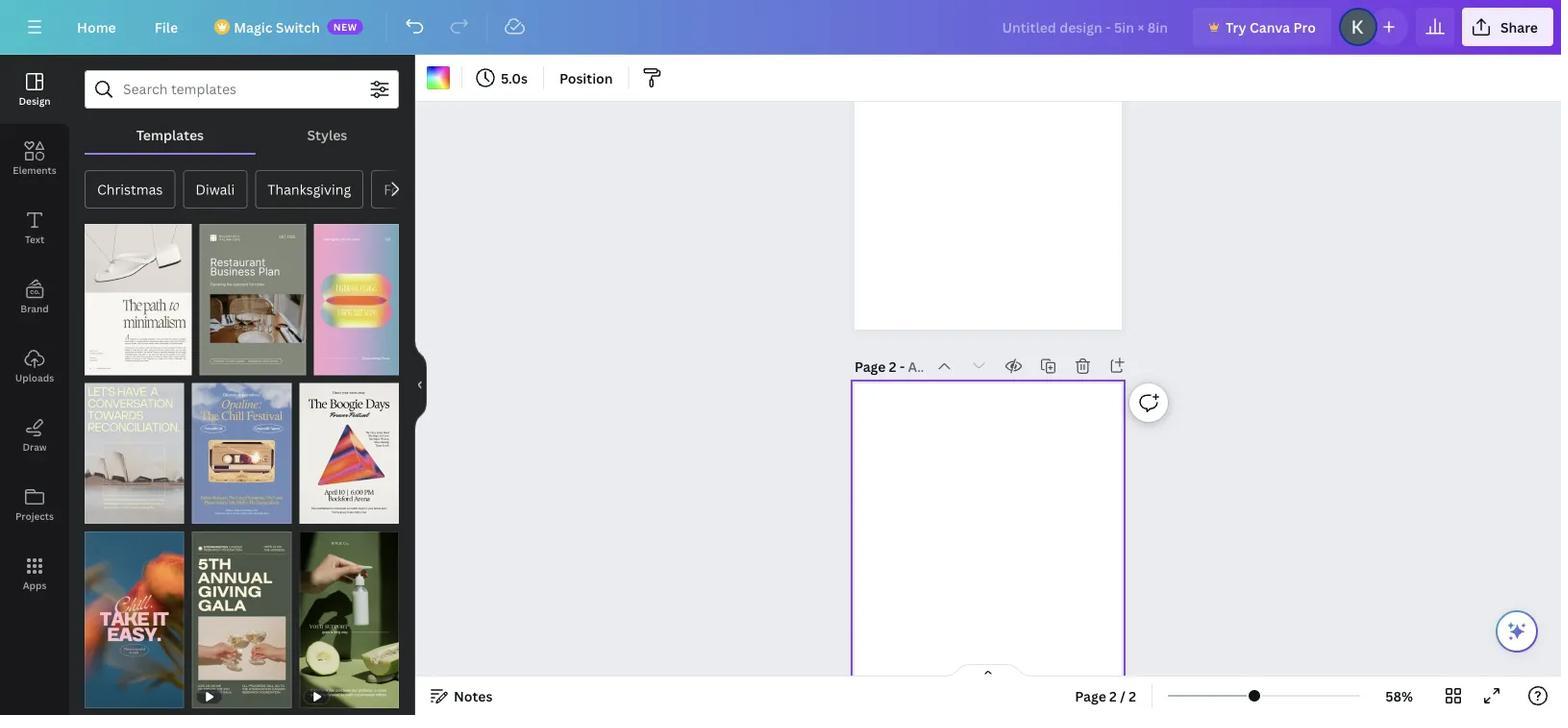 Task type: vqa. For each thing, say whether or not it's contained in the screenshot.
leftmost schultz
no



Task type: describe. For each thing, give the bounding box(es) containing it.
styles button
[[255, 116, 399, 153]]

food button
[[371, 170, 429, 209]]

elements
[[13, 163, 56, 176]]

draw
[[22, 440, 47, 453]]

of for 15
[[217, 357, 232, 370]]

elements button
[[0, 124, 69, 193]]

file
[[155, 18, 178, 36]]

page 2 / 2 button
[[1067, 681, 1144, 711]]

share
[[1500, 18, 1538, 36]]

jan 26 cultural appreciation poster in light yellow light blue photocentric style image
[[85, 383, 184, 524]]

design button
[[0, 55, 69, 124]]

1 for 1 of 15
[[209, 357, 214, 370]]

page 2 / 2
[[1075, 687, 1136, 705]]

brand button
[[0, 262, 69, 332]]

pro
[[1293, 18, 1316, 36]]

home
[[77, 18, 116, 36]]

home link
[[62, 8, 131, 46]]

thanksgiving
[[267, 180, 351, 198]]

2 left -
[[889, 357, 896, 375]]

Search templates search field
[[123, 71, 360, 108]]

styles
[[307, 125, 347, 144]]

file button
[[139, 8, 193, 46]]

switch
[[276, 18, 320, 36]]

2 left "/"
[[1109, 687, 1117, 705]]

-
[[900, 357, 905, 375]]

projects button
[[0, 470, 69, 539]]

notes
[[454, 687, 493, 705]]

2 inside cream black refined luxe elegant article page a4 document group
[[120, 357, 126, 370]]

diwali
[[196, 180, 235, 198]]

text
[[25, 233, 44, 246]]

draw button
[[0, 401, 69, 470]]

notes button
[[423, 681, 500, 711]]

projects
[[15, 509, 54, 522]]

thanksgiving button
[[255, 170, 364, 209]]

page for page 2 -
[[854, 357, 886, 375]]

Design title text field
[[987, 8, 1185, 46]]

main menu bar
[[0, 0, 1561, 55]]

templates button
[[85, 116, 255, 153]]

position button
[[552, 62, 621, 93]]

magic
[[234, 18, 272, 36]]

1 of 2
[[94, 357, 126, 370]]

position
[[559, 69, 613, 87]]

2 right "/"
[[1129, 687, 1136, 705]]

new
[[333, 20, 357, 33]]

gold turquoise pink tactile psychedelic peaceful awareness quotes square psychedelic instagram story group
[[314, 212, 399, 375]]



Task type: locate. For each thing, give the bounding box(es) containing it.
2 of from the left
[[217, 357, 232, 370]]

1 right uploads button
[[94, 357, 100, 370]]

design
[[19, 94, 51, 107]]

ivory red pink 80s aesthetic music portrait trending poster image
[[299, 383, 399, 524]]

christmas button
[[85, 170, 175, 209]]

food
[[384, 180, 416, 198]]

2
[[120, 357, 126, 370], [889, 357, 896, 375], [1109, 687, 1117, 705], [1129, 687, 1136, 705]]

5.0s button
[[470, 62, 535, 93]]

58% button
[[1368, 681, 1430, 711]]

1 for 1 of 2
[[94, 357, 100, 370]]

page inside button
[[1075, 687, 1106, 705]]

page left "/"
[[1075, 687, 1106, 705]]

1
[[94, 357, 100, 370], [209, 357, 214, 370]]

page for page 2 / 2
[[1075, 687, 1106, 705]]

2 1 from the left
[[209, 357, 214, 370]]

uploads
[[15, 371, 54, 384]]

Page title text field
[[908, 357, 923, 376]]

0 horizontal spatial of
[[103, 357, 117, 370]]

brand
[[20, 302, 49, 315]]

of inside restaurant business plan in green white minimal corporate style group
[[217, 357, 232, 370]]

1 1 from the left
[[94, 357, 100, 370]]

sky blue gold white 80s aesthetic music portrait trending portrait poster image
[[192, 383, 292, 524]]

cream black refined luxe elegant article page a4 document group
[[85, 212, 192, 375]]

0 vertical spatial page
[[854, 357, 886, 375]]

jan 26 cultural appreciation poster in light yellow light blue photocentric style group
[[85, 371, 184, 524]]

christmas
[[97, 180, 163, 198]]

58%
[[1385, 687, 1413, 705]]

1 left 15
[[209, 357, 214, 370]]

try canva pro
[[1226, 18, 1316, 36]]

1 horizontal spatial page
[[1075, 687, 1106, 705]]

1 inside cream black refined luxe elegant article page a4 document group
[[94, 357, 100, 370]]

5.0s
[[501, 69, 528, 87]]

0 horizontal spatial page
[[854, 357, 886, 375]]

1 horizontal spatial 1
[[209, 357, 214, 370]]

1 of 15
[[209, 357, 246, 370]]

diwali button
[[183, 170, 247, 209]]

restaurant business plan in green white minimal corporate style group
[[199, 212, 306, 375]]

/
[[1120, 687, 1126, 705]]

apps
[[23, 579, 46, 592]]

magic switch
[[234, 18, 320, 36]]

of for 2
[[103, 357, 117, 370]]

15
[[234, 357, 246, 370]]

page 2 -
[[854, 357, 908, 375]]

gold turquoise pink tactile psychedelic peaceful awareness quotes square psychedelic instagram story image
[[314, 224, 399, 375]]

of
[[103, 357, 117, 370], [217, 357, 232, 370]]

share button
[[1462, 8, 1553, 46]]

of left 15
[[217, 357, 232, 370]]

uploads button
[[0, 332, 69, 401]]

side panel tab list
[[0, 55, 69, 608]]

text button
[[0, 193, 69, 262]]

1 vertical spatial page
[[1075, 687, 1106, 705]]

charity gala your story in dark green light yellow classy minimalist style group
[[192, 520, 292, 709]]

try canva pro button
[[1193, 8, 1331, 46]]

0 horizontal spatial 1
[[94, 357, 100, 370]]

page left -
[[854, 357, 886, 375]]

apps button
[[0, 539, 69, 608]]

canva
[[1250, 18, 1290, 36]]

1 of from the left
[[103, 357, 117, 370]]

try
[[1226, 18, 1246, 36]]

dark green white photocentric neutral clean beauty brands sustainable beauty your story group
[[299, 520, 399, 709]]

ivory red pink 80s aesthetic music portrait trending poster group
[[299, 371, 399, 524]]

denim blue scarlet pink experimental type anxiety-calming motivational phone wallpaper image
[[85, 531, 184, 709]]

canva assistant image
[[1505, 620, 1528, 643]]

hide image
[[414, 339, 427, 431]]

page
[[854, 357, 886, 375], [1075, 687, 1106, 705]]

1 inside restaurant business plan in green white minimal corporate style group
[[209, 357, 214, 370]]

of inside cream black refined luxe elegant article page a4 document group
[[103, 357, 117, 370]]

denim blue scarlet pink experimental type anxiety-calming motivational phone wallpaper group
[[85, 520, 184, 709]]

2 up jan 26 cultural appreciation poster in light yellow light blue photocentric style group
[[120, 357, 126, 370]]

templates
[[136, 125, 204, 144]]

#ffffff image
[[427, 66, 450, 89]]

show pages image
[[942, 663, 1034, 679]]

sky blue gold white 80s aesthetic music portrait trending portrait poster group
[[192, 371, 292, 524]]

of right uploads button
[[103, 357, 117, 370]]

1 horizontal spatial of
[[217, 357, 232, 370]]



